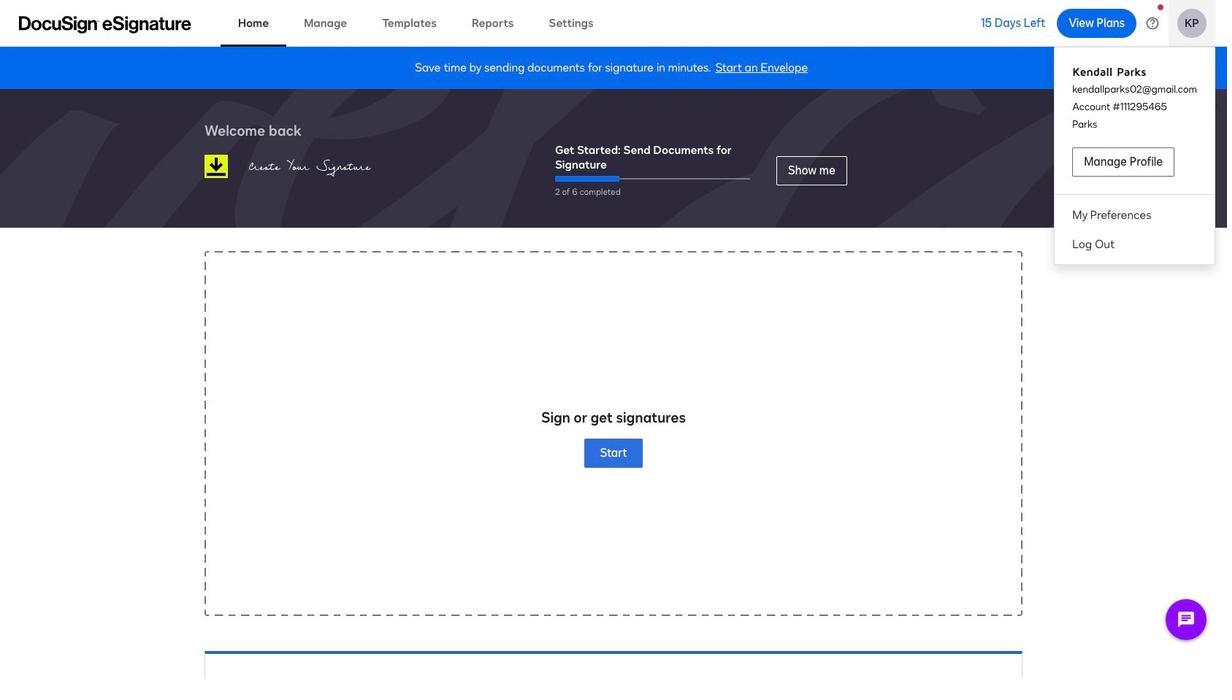 Task type: describe. For each thing, give the bounding box(es) containing it.
docusign esignature image
[[19, 16, 191, 33]]



Task type: vqa. For each thing, say whether or not it's contained in the screenshot.
Primary Report Detail Actions GROUP
no



Task type: locate. For each thing, give the bounding box(es) containing it.
account navigation element
[[1055, 52, 1215, 259]]

docusignlogo image
[[205, 155, 228, 178]]



